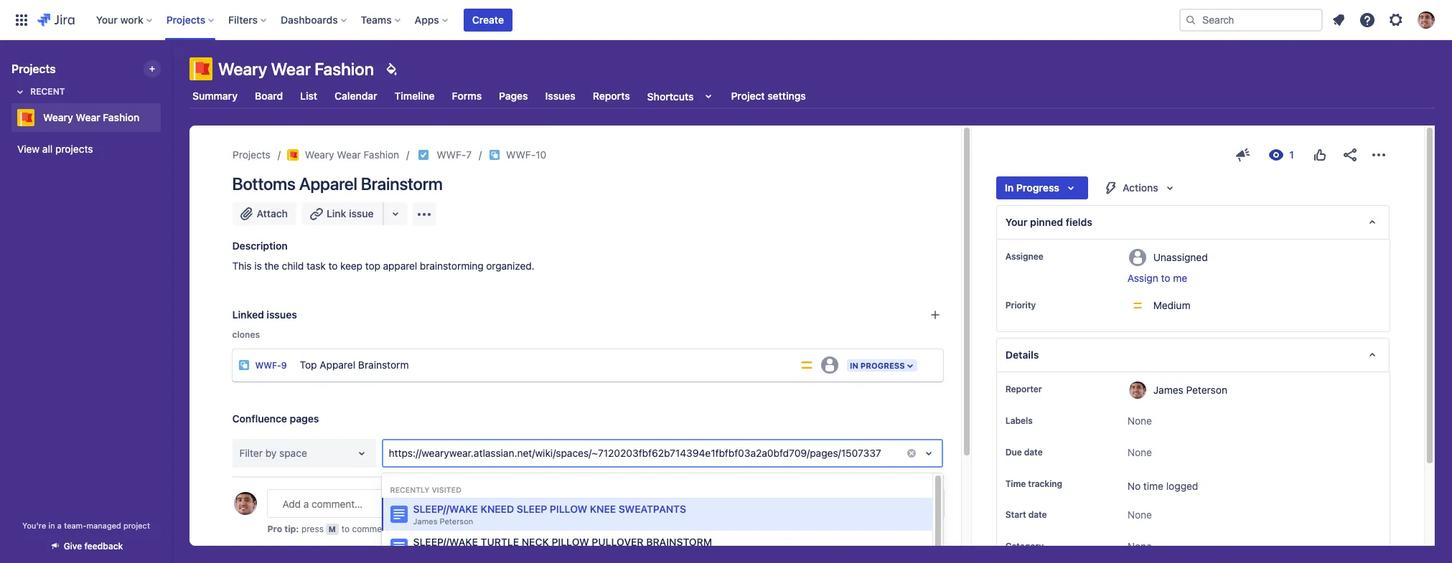 Task type: describe. For each thing, give the bounding box(es) containing it.
top
[[300, 359, 317, 371]]

knee
[[590, 503, 616, 515]]

issues
[[545, 90, 575, 102]]

2 horizontal spatial weary
[[305, 149, 334, 161]]

10
[[535, 149, 546, 161]]

assign to me button
[[1127, 271, 1375, 286]]

primary element
[[9, 0, 1179, 40]]

summary
[[192, 90, 238, 102]]

actions
[[1123, 182, 1158, 194]]

priority unpin image
[[1039, 300, 1050, 312]]

teams button
[[356, 8, 406, 31]]

give feedback button
[[41, 535, 132, 558]]

search image
[[1185, 14, 1197, 25]]

banner containing your work
[[0, 0, 1452, 40]]

actions button
[[1094, 177, 1187, 200]]

2 vertical spatial fashion
[[363, 149, 399, 161]]

the
[[264, 260, 279, 272]]

clear image
[[906, 448, 917, 459]]

all button
[[269, 546, 290, 563]]

your for your pinned fields
[[1005, 216, 1027, 228]]

to inside button
[[1161, 272, 1170, 284]]

wwf-10 link
[[506, 146, 546, 164]]

settings
[[768, 90, 806, 102]]

forms link
[[449, 83, 485, 109]]

0 vertical spatial weary wear fashion
[[218, 59, 374, 79]]

apparel
[[383, 260, 417, 272]]

your pinned fields element
[[996, 205, 1390, 240]]

wwf-9
[[255, 360, 287, 371]]

reports
[[593, 90, 630, 102]]

start
[[1005, 510, 1026, 521]]

Search field
[[1179, 8, 1323, 31]]

fields
[[1066, 216, 1092, 228]]

linked issues
[[232, 309, 297, 321]]

time
[[1005, 479, 1026, 490]]

wwf- for 10
[[506, 149, 535, 161]]

0 horizontal spatial in progress button
[[845, 358, 919, 373]]

timeline link
[[392, 83, 438, 109]]

sleep//wake for sleep//wake turtle neck pillow pullover brainstorm
[[413, 536, 478, 548]]

bottoms apparel brainstorm
[[232, 174, 443, 194]]

notifications image
[[1330, 11, 1347, 28]]

work
[[120, 13, 143, 25]]

medium
[[1153, 299, 1190, 312]]

board
[[255, 90, 283, 102]]

pro
[[267, 524, 281, 535]]

turtle
[[481, 536, 519, 548]]

due
[[1005, 447, 1022, 458]]

project settings
[[731, 90, 806, 102]]

tracking
[[1028, 479, 1062, 490]]

sidebar navigation image
[[156, 57, 188, 86]]

list
[[300, 90, 317, 102]]

assign to me
[[1127, 272, 1187, 284]]

projects for projects link
[[232, 149, 270, 161]]

create
[[472, 13, 504, 25]]

0 vertical spatial weary
[[218, 59, 267, 79]]

sweatpants
[[619, 503, 686, 515]]

weary wear fashion image
[[287, 149, 299, 161]]

0 vertical spatial fashion
[[315, 59, 374, 79]]

time tracking
[[1005, 479, 1062, 490]]

2 none from the top
[[1127, 446, 1152, 459]]

confluence
[[232, 413, 287, 425]]

view all projects link
[[11, 136, 161, 162]]

pro tip: press m to comment
[[267, 524, 389, 535]]

copy link to issue image
[[543, 149, 555, 160]]

1 horizontal spatial peterson
[[1186, 384, 1227, 396]]

filter by space
[[239, 447, 307, 459]]

work log button
[[410, 546, 461, 563]]

top apparel brainstorm
[[300, 359, 409, 371]]

1 horizontal spatial to
[[341, 524, 349, 535]]

by
[[265, 447, 277, 459]]

1 vertical spatial weary wear fashion
[[43, 111, 140, 123]]

show:
[[232, 548, 260, 560]]

1 horizontal spatial progress
[[1016, 182, 1059, 194]]

no time logged
[[1127, 480, 1198, 492]]

sleep//wake turtle neck pillow pullover brainstorm
[[413, 536, 712, 548]]

9
[[281, 360, 287, 371]]

is
[[254, 260, 262, 272]]

help image
[[1359, 11, 1376, 28]]

shortcuts button
[[644, 83, 720, 109]]

newest
[[863, 548, 899, 560]]

a
[[57, 521, 62, 530]]

calendar link
[[332, 83, 380, 109]]

1 vertical spatial weary
[[43, 111, 73, 123]]

unassigned
[[1153, 251, 1208, 263]]

list link
[[297, 83, 320, 109]]

work
[[414, 548, 439, 560]]

james peterson
[[1153, 384, 1227, 396]]

task image
[[418, 149, 429, 161]]

due date
[[1005, 447, 1043, 458]]

this is the child task to keep top apparel brainstorming organized.
[[232, 260, 534, 272]]

https://wearywear.atlassian.net/wiki/spaces/~7120203fbf62b714394e1fbfbf03a2a0bfd709/pages/1507337
[[389, 447, 881, 459]]

open image
[[920, 445, 937, 462]]

1 vertical spatial in
[[850, 361, 858, 370]]

start date
[[1005, 510, 1047, 521]]

give feedback
[[64, 541, 123, 552]]

project
[[123, 521, 150, 530]]

log
[[442, 548, 456, 560]]

projects link
[[232, 146, 270, 164]]

comment
[[351, 524, 389, 535]]

attach
[[257, 207, 288, 220]]

pillow for pullover
[[552, 536, 589, 548]]

comments
[[300, 548, 351, 560]]

activity
[[232, 528, 269, 540]]

brainstorm
[[646, 536, 712, 548]]

issue type: sub-task image
[[238, 360, 249, 371]]

sleep//wake for sleep//wake kneed sleep pillow knee sweatpants james peterson
[[413, 503, 478, 515]]

date for start date
[[1028, 510, 1047, 521]]

0 vertical spatial in
[[1005, 182, 1014, 194]]

wwf-7 link
[[436, 146, 471, 164]]

brainstorm for top apparel brainstorm
[[358, 359, 409, 371]]

forms
[[452, 90, 482, 102]]

projects
[[55, 143, 93, 155]]

confluence pages
[[232, 413, 319, 425]]

add to starred image
[[156, 109, 174, 126]]

link web pages and more image
[[387, 205, 404, 223]]

4 none from the top
[[1127, 541, 1152, 553]]

logged
[[1166, 480, 1198, 492]]



Task type: locate. For each thing, give the bounding box(es) containing it.
apparel for top
[[320, 359, 355, 371]]

your profile and settings image
[[1418, 11, 1435, 28]]

to left me
[[1161, 272, 1170, 284]]

dashboards button
[[276, 8, 352, 31]]

to
[[328, 260, 338, 272], [1161, 272, 1170, 284], [341, 524, 349, 535]]

top apparel brainstorm link
[[294, 351, 794, 380]]

tab list
[[181, 83, 1443, 109]]

team-
[[64, 521, 86, 530]]

0 vertical spatial your
[[96, 13, 118, 25]]

0 horizontal spatial in
[[850, 361, 858, 370]]

0 vertical spatial date
[[1024, 447, 1043, 458]]

pinned
[[1030, 216, 1063, 228]]

2 vertical spatial projects
[[232, 149, 270, 161]]

1 horizontal spatial in progress button
[[996, 177, 1088, 200]]

1 vertical spatial wear
[[76, 111, 100, 123]]

date for due date
[[1024, 447, 1043, 458]]

actions image
[[1370, 146, 1387, 164]]

in progress up pinned
[[1005, 182, 1059, 194]]

your pinned fields
[[1005, 216, 1092, 228]]

0 horizontal spatial projects
[[11, 62, 56, 75]]

link issue
[[327, 207, 374, 220]]

feedback
[[84, 541, 123, 552]]

0 horizontal spatial peterson
[[440, 517, 473, 526]]

date right start
[[1028, 510, 1047, 521]]

wwf- for 9
[[255, 360, 281, 371]]

None text field
[[389, 446, 391, 461]]

your left work
[[96, 13, 118, 25]]

0 horizontal spatial wear
[[76, 111, 100, 123]]

this
[[232, 260, 252, 272]]

link issue button
[[302, 202, 384, 225]]

2 horizontal spatial projects
[[232, 149, 270, 161]]

pages
[[290, 413, 319, 425]]

1 sleep//wake from the top
[[413, 503, 478, 515]]

2 horizontal spatial wwf-
[[506, 149, 535, 161]]

menu bar
[[266, 546, 464, 563]]

projects up 'recent'
[[11, 62, 56, 75]]

1 horizontal spatial your
[[1005, 216, 1027, 228]]

sleep//wake
[[413, 503, 478, 515], [413, 536, 478, 548]]

share image
[[1341, 146, 1358, 164]]

1 vertical spatial progress
[[861, 361, 905, 370]]

history
[[366, 548, 400, 560]]

0 vertical spatial brainstorm
[[361, 174, 443, 194]]

weary right weary wear fashion icon
[[305, 149, 334, 161]]

0 horizontal spatial wwf-
[[255, 360, 281, 371]]

0 vertical spatial in progress
[[1005, 182, 1059, 194]]

0 vertical spatial projects
[[166, 13, 205, 25]]

projects right work
[[166, 13, 205, 25]]

apparel for bottoms
[[299, 174, 357, 194]]

your left pinned
[[1005, 216, 1027, 228]]

wwf-10
[[506, 149, 546, 161]]

1 horizontal spatial weary
[[218, 59, 267, 79]]

wwf-9 link
[[255, 360, 287, 371]]

to right task
[[328, 260, 338, 272]]

james inside sleep//wake kneed sleep pillow knee sweatpants james peterson
[[413, 517, 437, 526]]

recently
[[390, 486, 430, 495]]

1 horizontal spatial james
[[1153, 384, 1183, 396]]

comments button
[[296, 546, 356, 563]]

1 horizontal spatial in
[[1005, 182, 1014, 194]]

2 vertical spatial weary
[[305, 149, 334, 161]]

attach button
[[232, 202, 296, 225]]

space
[[279, 447, 307, 459]]

open image
[[353, 445, 370, 462]]

give
[[64, 541, 82, 552]]

0 horizontal spatial to
[[328, 260, 338, 272]]

1 horizontal spatial wear
[[271, 59, 311, 79]]

link an issue image
[[929, 309, 941, 321]]

you're
[[22, 521, 46, 530]]

projects
[[166, 13, 205, 25], [11, 62, 56, 75], [232, 149, 270, 161]]

Add a comment… field
[[267, 490, 944, 518]]

calendar
[[335, 90, 377, 102]]

banner
[[0, 0, 1452, 40]]

1 vertical spatial brainstorm
[[358, 359, 409, 371]]

wwf- right task image
[[436, 149, 466, 161]]

1 horizontal spatial in progress
[[1005, 182, 1059, 194]]

1 horizontal spatial projects
[[166, 13, 205, 25]]

wwf- right issue type: sub-task image
[[255, 360, 281, 371]]

2 horizontal spatial wear
[[337, 149, 361, 161]]

details
[[1005, 349, 1039, 361]]

0 vertical spatial peterson
[[1186, 384, 1227, 396]]

0 horizontal spatial weary wear fashion link
[[11, 103, 155, 132]]

description
[[232, 240, 288, 252]]

peterson inside sleep//wake kneed sleep pillow knee sweatpants james peterson
[[440, 517, 473, 526]]

james down "recently visited"
[[413, 517, 437, 526]]

0 vertical spatial sleep//wake
[[413, 503, 478, 515]]

issue
[[349, 207, 374, 220]]

top
[[365, 260, 380, 272]]

priority: medium image
[[800, 358, 814, 373]]

0 horizontal spatial weary
[[43, 111, 73, 123]]

category pin to top image
[[1058, 541, 1070, 553]]

add app image
[[415, 206, 432, 223]]

filter
[[239, 447, 263, 459]]

pillow down sleep//wake kneed sleep pillow knee sweatpants james peterson
[[552, 536, 589, 548]]

brainstorm for bottoms apparel brainstorm
[[361, 174, 443, 194]]

details element
[[996, 338, 1390, 373]]

tip:
[[284, 524, 298, 535]]

1 vertical spatial date
[[1028, 510, 1047, 521]]

recently visited
[[390, 486, 461, 495]]

1 vertical spatial fashion
[[103, 111, 140, 123]]

no
[[1127, 480, 1141, 492]]

give feedback image
[[1234, 146, 1251, 164]]

2 vertical spatial wear
[[337, 149, 361, 161]]

category
[[1005, 541, 1044, 552]]

wear up list
[[271, 59, 311, 79]]

in
[[48, 521, 55, 530]]

bottoms
[[232, 174, 296, 194]]

newest first
[[863, 548, 921, 560]]

sleep//wake inside sleep//wake kneed sleep pillow knee sweatpants james peterson
[[413, 503, 478, 515]]

weary wear fashion link
[[11, 103, 155, 132], [287, 146, 399, 164]]

child
[[282, 260, 304, 272]]

your work button
[[92, 8, 158, 31]]

0 vertical spatial apparel
[[299, 174, 357, 194]]

your
[[96, 13, 118, 25], [1005, 216, 1027, 228]]

in progress right priority: medium image
[[850, 361, 905, 370]]

wwf-
[[436, 149, 466, 161], [506, 149, 535, 161], [255, 360, 281, 371]]

0 vertical spatial weary wear fashion link
[[11, 103, 155, 132]]

0 vertical spatial james
[[1153, 384, 1183, 396]]

time tracking pin to top image
[[1065, 479, 1077, 490]]

pillow for knee
[[550, 503, 587, 515]]

1 vertical spatial in progress
[[850, 361, 905, 370]]

history button
[[361, 546, 404, 563]]

weary wear fashion link up view all projects link at the top left of the page
[[11, 103, 155, 132]]

appswitcher icon image
[[13, 11, 30, 28]]

create button
[[464, 8, 512, 31]]

collapse recent projects image
[[11, 83, 29, 100]]

create project image
[[146, 63, 158, 75]]

in progress button
[[996, 177, 1088, 200], [845, 358, 919, 373]]

0 vertical spatial progress
[[1016, 182, 1059, 194]]

project
[[731, 90, 765, 102]]

pullover
[[592, 536, 644, 548]]

brainstorming
[[420, 260, 484, 272]]

your for your work
[[96, 13, 118, 25]]

in right priority: medium image
[[850, 361, 858, 370]]

profile image of james peterson image
[[234, 492, 257, 515]]

neck
[[522, 536, 549, 548]]

reporter pin to top image
[[1045, 384, 1056, 396]]

date right due
[[1024, 447, 1043, 458]]

summary link
[[189, 83, 240, 109]]

1 vertical spatial apparel
[[320, 359, 355, 371]]

in progress
[[1005, 182, 1059, 194], [850, 361, 905, 370]]

filters
[[228, 13, 258, 25]]

fashion left add to starred image
[[103, 111, 140, 123]]

view all projects
[[17, 143, 93, 155]]

menu bar containing all
[[266, 546, 464, 563]]

date
[[1024, 447, 1043, 458], [1028, 510, 1047, 521]]

in up your pinned fields
[[1005, 182, 1014, 194]]

reporter
[[1005, 384, 1042, 395]]

weary down 'recent'
[[43, 111, 73, 123]]

weary wear fashion
[[218, 59, 374, 79], [43, 111, 140, 123], [305, 149, 399, 161]]

assignee
[[1005, 251, 1043, 262]]

1 vertical spatial weary wear fashion link
[[287, 146, 399, 164]]

jira image
[[37, 11, 74, 28], [37, 11, 74, 28]]

fashion left task image
[[363, 149, 399, 161]]

vote options: no one has voted for this issue yet. image
[[1311, 146, 1328, 164]]

time
[[1143, 480, 1164, 492]]

projects for projects dropdown button
[[166, 13, 205, 25]]

apparel right top
[[320, 359, 355, 371]]

2 vertical spatial weary wear fashion
[[305, 149, 399, 161]]

m
[[328, 525, 335, 534]]

1 vertical spatial pillow
[[552, 536, 589, 548]]

weary wear fashion up list
[[218, 59, 374, 79]]

1 horizontal spatial weary wear fashion link
[[287, 146, 399, 164]]

weary wear fashion up view all projects link at the top left of the page
[[43, 111, 140, 123]]

1 none from the top
[[1127, 415, 1152, 427]]

wwf- for 7
[[436, 149, 466, 161]]

reports link
[[590, 83, 633, 109]]

0 horizontal spatial your
[[96, 13, 118, 25]]

timeline
[[395, 90, 435, 102]]

work log
[[414, 548, 456, 560]]

james down details element at the bottom right of the page
[[1153, 384, 1183, 396]]

wwf- right "sub task" icon on the left of the page
[[506, 149, 535, 161]]

1 horizontal spatial wwf-
[[436, 149, 466, 161]]

settings image
[[1388, 11, 1405, 28]]

all
[[273, 548, 285, 560]]

issues
[[267, 309, 297, 321]]

apparel up link at left top
[[299, 174, 357, 194]]

0 horizontal spatial james
[[413, 517, 437, 526]]

apps
[[415, 13, 439, 25]]

tab list containing summary
[[181, 83, 1443, 109]]

pillow
[[550, 503, 587, 515], [552, 536, 589, 548]]

organized.
[[486, 260, 534, 272]]

pages link
[[496, 83, 531, 109]]

weary wear fashion link up bottoms apparel brainstorm
[[287, 146, 399, 164]]

1 vertical spatial your
[[1005, 216, 1027, 228]]

projects up bottoms
[[232, 149, 270, 161]]

1 vertical spatial in progress button
[[845, 358, 919, 373]]

2 sleep//wake from the top
[[413, 536, 478, 548]]

0 vertical spatial in progress button
[[996, 177, 1088, 200]]

fashion
[[315, 59, 374, 79], [103, 111, 140, 123], [363, 149, 399, 161]]

kneed
[[481, 503, 514, 515]]

0 vertical spatial wear
[[271, 59, 311, 79]]

1 vertical spatial sleep//wake
[[413, 536, 478, 548]]

1 vertical spatial james
[[413, 517, 437, 526]]

wear up bottoms apparel brainstorm
[[337, 149, 361, 161]]

projects inside projects dropdown button
[[166, 13, 205, 25]]

peterson down details element at the bottom right of the page
[[1186, 384, 1227, 396]]

brainstorm
[[361, 174, 443, 194], [358, 359, 409, 371]]

None text field
[[239, 446, 242, 461]]

linked
[[232, 309, 264, 321]]

weary up board at the left of page
[[218, 59, 267, 79]]

all
[[42, 143, 53, 155]]

2 horizontal spatial to
[[1161, 272, 1170, 284]]

your inside popup button
[[96, 13, 118, 25]]

1 vertical spatial peterson
[[440, 517, 473, 526]]

1 vertical spatial projects
[[11, 62, 56, 75]]

newest first button
[[855, 546, 944, 563]]

to right "m"
[[341, 524, 349, 535]]

shortcuts
[[647, 90, 694, 102]]

3 none from the top
[[1127, 509, 1152, 521]]

set background color image
[[383, 60, 400, 78]]

keep
[[340, 260, 362, 272]]

0 horizontal spatial in progress
[[850, 361, 905, 370]]

sleep
[[517, 503, 547, 515]]

0 vertical spatial pillow
[[550, 503, 587, 515]]

sub task image
[[489, 149, 500, 161]]

pillow up the sleep//wake turtle neck pillow pullover brainstorm
[[550, 503, 587, 515]]

wear up view all projects link at the top left of the page
[[76, 111, 100, 123]]

issues link
[[542, 83, 578, 109]]

fashion up calendar
[[315, 59, 374, 79]]

you're in a team-managed project
[[22, 521, 150, 530]]

peterson down the visited
[[440, 517, 473, 526]]

weary wear fashion up bottoms apparel brainstorm
[[305, 149, 399, 161]]

0 horizontal spatial progress
[[861, 361, 905, 370]]

labels
[[1005, 416, 1033, 426]]

task
[[306, 260, 326, 272]]

board link
[[252, 83, 286, 109]]

pillow inside sleep//wake kneed sleep pillow knee sweatpants james peterson
[[550, 503, 587, 515]]



Task type: vqa. For each thing, say whether or not it's contained in the screenshot.
its
no



